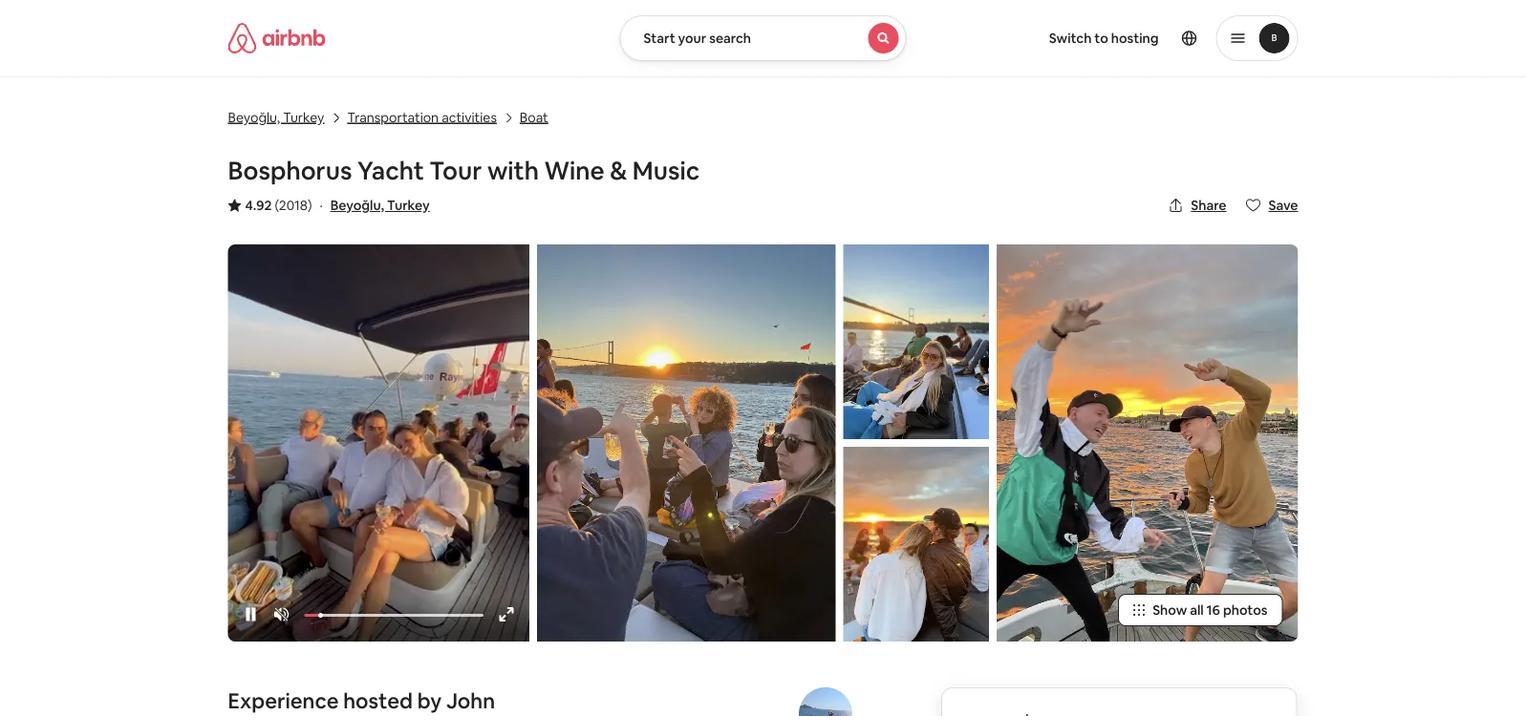 Task type: vqa. For each thing, say whether or not it's contained in the screenshot.
Experience photo 4
yes



Task type: locate. For each thing, give the bounding box(es) containing it.
by john
[[417, 688, 495, 715]]

boat link
[[520, 107, 548, 126]]

experience
[[228, 688, 339, 715]]

experience photo 3 image
[[844, 447, 989, 642], [844, 447, 989, 642]]

turkey down yacht
[[387, 197, 430, 214]]

beyoğlu, turkey link
[[228, 107, 324, 126], [330, 197, 430, 214]]

beyoğlu, turkey link down yacht
[[330, 197, 430, 214]]

learn more about the host, john. image
[[799, 688, 852, 717], [799, 688, 852, 717]]

4.92 (2018)
[[245, 197, 312, 214]]

start
[[644, 30, 675, 47]]

0 vertical spatial beyoğlu, turkey link
[[228, 107, 324, 126]]

1 horizontal spatial beyoğlu, turkey link
[[330, 197, 430, 214]]

1 horizontal spatial beyoğlu,
[[330, 197, 384, 214]]

show
[[1153, 602, 1187, 619]]

1 vertical spatial turkey
[[387, 197, 430, 214]]

wine
[[544, 155, 605, 187]]

show all 16 photos link
[[1118, 594, 1283, 627]]

1 vertical spatial beyoğlu,
[[330, 197, 384, 214]]

photos
[[1223, 602, 1268, 619]]

start your search button
[[620, 15, 907, 61]]

switch
[[1049, 30, 1092, 47]]

turkey
[[283, 108, 324, 126], [387, 197, 430, 214]]

(2018)
[[275, 197, 312, 214]]

0 vertical spatial beyoğlu,
[[228, 108, 280, 126]]

0 vertical spatial turkey
[[283, 108, 324, 126]]

transportation
[[347, 108, 439, 126]]

beyoğlu, turkey
[[228, 108, 324, 126]]

beyoğlu, right ·
[[330, 197, 384, 214]]

beyoğlu, turkey link up "bosphorus"
[[228, 107, 324, 126]]

experience photo 2 image
[[844, 245, 989, 440], [844, 245, 989, 440]]

beyoğlu, up "bosphorus"
[[228, 108, 280, 126]]

0 horizontal spatial turkey
[[283, 108, 324, 126]]

experience hosted by john
[[228, 688, 495, 715]]

&
[[610, 155, 627, 187]]

turkey up "bosphorus"
[[283, 108, 324, 126]]

beyoğlu,
[[228, 108, 280, 126], [330, 197, 384, 214]]

experience photo 1 image
[[537, 245, 836, 642], [537, 245, 836, 642]]

· beyoğlu, turkey
[[320, 197, 430, 214]]

bosphorus
[[228, 155, 352, 187]]

0 horizontal spatial beyoğlu,
[[228, 108, 280, 126]]

bosphorus yacht tour with wine & music
[[228, 155, 700, 187]]

to
[[1095, 30, 1109, 47]]

experience photo 4 image
[[997, 245, 1298, 642], [997, 245, 1298, 642]]

hosted
[[343, 688, 413, 715]]



Task type: describe. For each thing, give the bounding box(es) containing it.
·
[[320, 197, 323, 214]]

profile element
[[930, 0, 1298, 76]]

activities
[[442, 108, 497, 126]]

with
[[487, 155, 539, 187]]

your
[[678, 30, 707, 47]]

Start your search search field
[[620, 15, 907, 61]]

show all 16 photos
[[1153, 602, 1268, 619]]

save button
[[1238, 189, 1306, 222]]

beyoğlu, inside beyoğlu, turkey link
[[228, 108, 280, 126]]

tour
[[429, 155, 482, 187]]

all
[[1190, 602, 1204, 619]]

4.92
[[245, 197, 272, 214]]

yacht
[[357, 155, 424, 187]]

boat
[[520, 108, 548, 126]]

hosting
[[1111, 30, 1159, 47]]

switch to hosting link
[[1038, 18, 1170, 58]]

start your search
[[644, 30, 751, 47]]

transportation activities
[[347, 108, 497, 126]]

1 horizontal spatial turkey
[[387, 197, 430, 214]]

save
[[1269, 197, 1298, 214]]

switch to hosting
[[1049, 30, 1159, 47]]

transportation activities link
[[347, 107, 497, 126]]

16
[[1207, 602, 1220, 619]]

0 horizontal spatial beyoğlu, turkey link
[[228, 107, 324, 126]]

search
[[709, 30, 751, 47]]

share
[[1191, 197, 1227, 214]]

share button
[[1161, 189, 1234, 222]]

1 vertical spatial beyoğlu, turkey link
[[330, 197, 430, 214]]

music
[[633, 155, 700, 187]]



